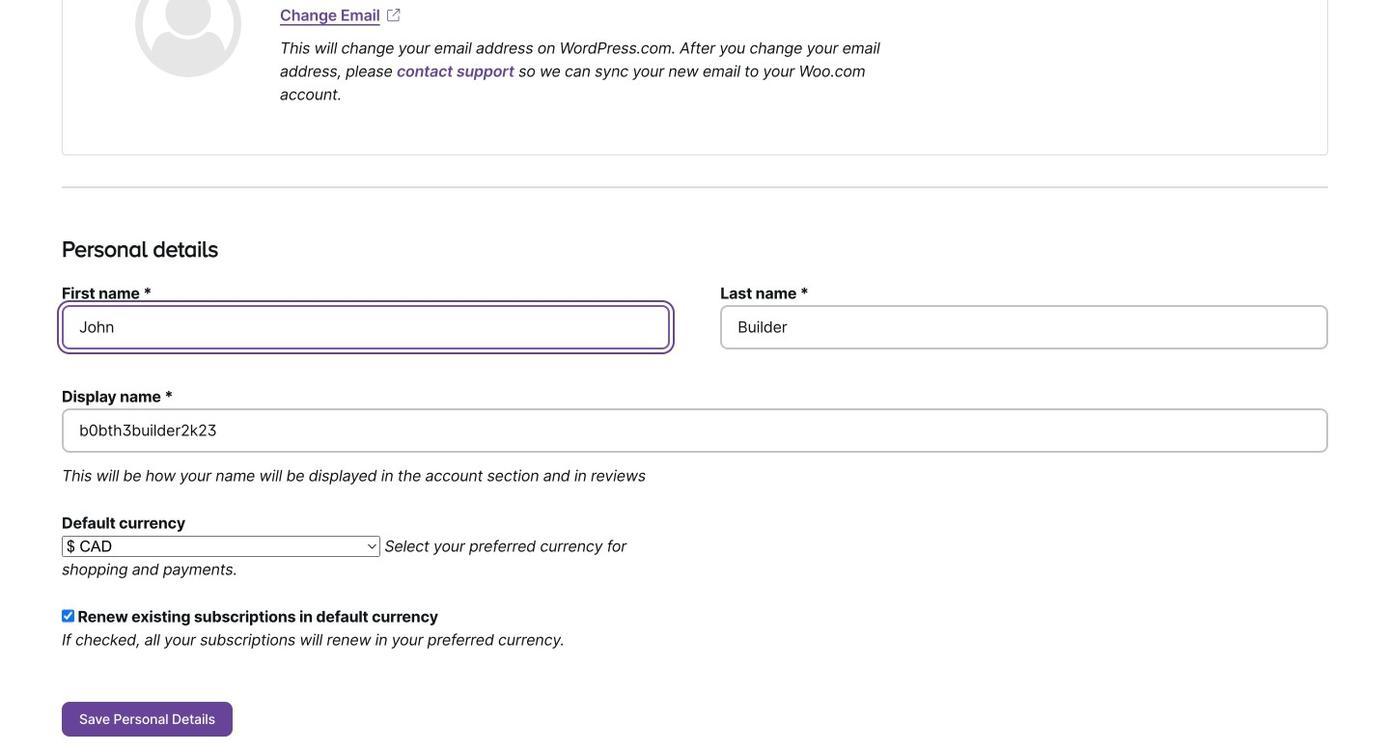 Task type: locate. For each thing, give the bounding box(es) containing it.
external link image
[[384, 6, 403, 25]]

None checkbox
[[62, 610, 74, 622]]

None text field
[[62, 305, 670, 349], [721, 305, 1329, 349], [62, 408, 1329, 453], [62, 305, 670, 349], [721, 305, 1329, 349], [62, 408, 1329, 453]]



Task type: vqa. For each thing, say whether or not it's contained in the screenshot.
CHECKBOX
yes



Task type: describe. For each thing, give the bounding box(es) containing it.
gravatar image image
[[135, 0, 241, 77]]



